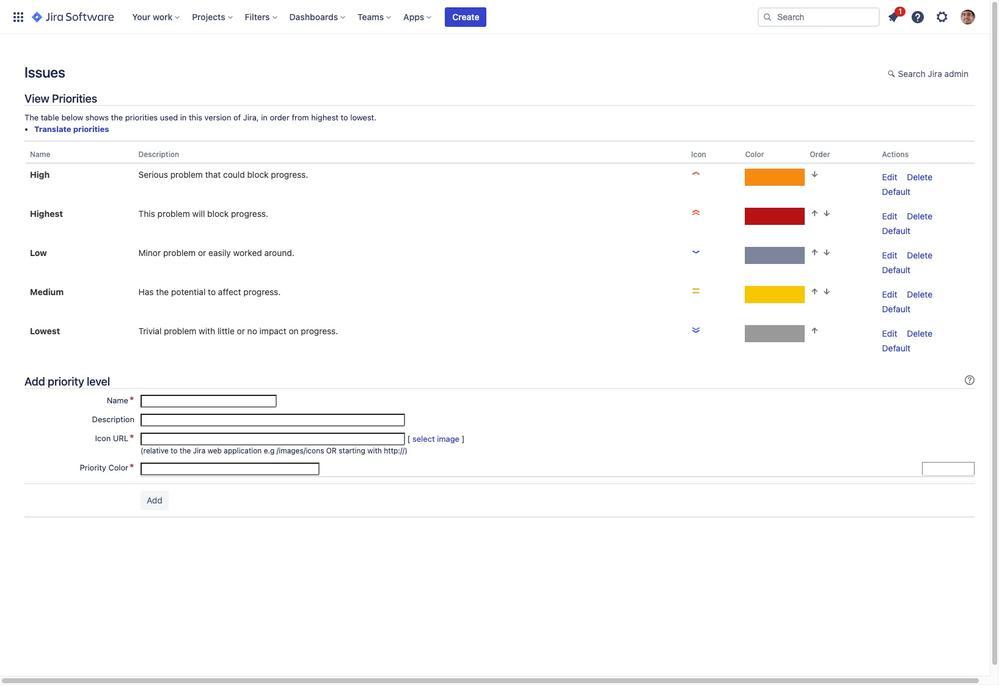 Task type: describe. For each thing, give the bounding box(es) containing it.
/images/icons
[[277, 446, 324, 455]]

1 horizontal spatial the
[[156, 286, 169, 297]]

shows
[[85, 113, 109, 122]]

select
[[413, 434, 435, 444]]

required image for name
[[128, 395, 134, 405]]

1 horizontal spatial name
[[107, 395, 128, 405]]

edit link for trivial problem with little or no impact on progress.
[[882, 328, 898, 338]]

banner containing your work
[[0, 0, 990, 34]]

delete default for trivial problem with little or no impact on progress.
[[882, 328, 933, 353]]

default for minor problem or easily worked around.
[[882, 264, 911, 275]]

this problem will block progress.
[[138, 208, 268, 219]]

delete link for trivial problem with little or no impact on progress.
[[907, 328, 933, 338]]

high
[[30, 169, 50, 179]]

delete for serious problem that could block progress.
[[907, 171, 933, 182]]

1 vertical spatial priorities
[[73, 124, 109, 134]]

appswitcher icon image
[[11, 9, 26, 24]]

translate priorities link
[[34, 124, 109, 134]]

web
[[208, 446, 222, 455]]

to inside [ select image ] (relative to the jira web application e.g /images/icons or starting with http://)
[[171, 446, 178, 455]]

1 horizontal spatial to
[[208, 286, 216, 297]]

add
[[24, 374, 45, 388]]

your work button
[[129, 7, 185, 27]]

highest image
[[691, 208, 701, 217]]

teams button
[[354, 7, 396, 27]]

priorities
[[52, 92, 97, 105]]

default for this problem will block progress.
[[882, 225, 911, 236]]

below
[[61, 113, 83, 122]]

that
[[205, 169, 221, 179]]

1 in from the left
[[180, 113, 187, 122]]

the inside the table below shows the priorities used in this version of jira, in order from highest to lowest. translate priorities
[[111, 113, 123, 122]]

edit for serious problem that could block progress.
[[882, 171, 898, 182]]

lowest
[[30, 326, 60, 336]]

icon for icon
[[691, 150, 706, 159]]

the table below shows the priorities used in this version of jira, in order from highest to lowest. translate priorities
[[24, 113, 377, 134]]

view priorities
[[24, 92, 97, 105]]

edit for has the potential to affect progress.
[[882, 289, 898, 299]]

default link for trivial problem with little or no impact on progress.
[[882, 343, 911, 353]]

default link for serious problem that could block progress.
[[882, 186, 911, 197]]

search jira admin
[[898, 68, 969, 79]]

small image
[[888, 69, 898, 79]]

settings image
[[935, 9, 950, 24]]

admin
[[945, 68, 969, 79]]

image
[[437, 434, 460, 444]]

required image for icon url
[[128, 433, 134, 443]]

impact
[[260, 326, 286, 336]]

edit link for this problem will block progress.
[[882, 211, 898, 221]]

of
[[234, 113, 241, 122]]

0 vertical spatial block
[[247, 169, 269, 179]]

order
[[270, 113, 290, 122]]

delete link for minor problem or easily worked around.
[[907, 250, 933, 260]]

your profile and settings image
[[961, 9, 976, 24]]

delete for minor problem or easily worked around.
[[907, 250, 933, 260]]

1 horizontal spatial priorities
[[125, 113, 158, 122]]

from
[[292, 113, 309, 122]]

(relative
[[141, 446, 169, 455]]

url
[[113, 433, 128, 443]]

jira,
[[243, 113, 259, 122]]

actions
[[882, 150, 909, 159]]

issues
[[24, 64, 65, 81]]

e.g
[[264, 446, 275, 455]]

0 vertical spatial name
[[30, 150, 50, 159]]

work
[[153, 11, 173, 22]]

default link for this problem will block progress.
[[882, 225, 911, 236]]

edit link for minor problem or easily worked around.
[[882, 250, 898, 260]]

medium
[[30, 286, 64, 297]]

used
[[160, 113, 178, 122]]

level
[[87, 374, 110, 388]]

or
[[326, 446, 337, 455]]

edit for this problem will block progress.
[[882, 211, 898, 221]]

delete for this problem will block progress.
[[907, 211, 933, 221]]

translate
[[34, 124, 71, 134]]

apps
[[404, 11, 424, 22]]

priority
[[48, 374, 84, 388]]

select image link
[[413, 434, 460, 444]]

this
[[189, 113, 202, 122]]

priority color
[[80, 463, 128, 472]]

problem for serious
[[170, 169, 203, 179]]

lowest image
[[691, 325, 701, 335]]

delete default for minor problem or easily worked around.
[[882, 250, 933, 275]]

with inside [ select image ] (relative to the jira web application e.g /images/icons or starting with http://)
[[367, 446, 382, 455]]

delete default for has the potential to affect progress.
[[882, 289, 933, 314]]

trivial
[[138, 326, 162, 336]]

filters
[[245, 11, 270, 22]]

this
[[138, 208, 155, 219]]

minor problem or easily worked around.
[[138, 247, 294, 258]]

icon for icon url
[[95, 433, 111, 443]]

potential
[[171, 286, 206, 297]]

]
[[462, 434, 465, 444]]

notifications image
[[886, 9, 901, 24]]

[
[[407, 434, 410, 444]]

0 vertical spatial color
[[745, 150, 764, 159]]

icon url
[[95, 433, 128, 443]]

trivial problem with little or no impact on progress.
[[138, 326, 338, 336]]

search jira admin link
[[882, 65, 975, 84]]

serious
[[138, 169, 168, 179]]

priority
[[80, 463, 106, 472]]

1 horizontal spatial or
[[237, 326, 245, 336]]

1 vertical spatial color
[[108, 463, 128, 472]]

low image
[[691, 247, 701, 256]]

0 horizontal spatial or
[[198, 247, 206, 258]]



Task type: vqa. For each thing, say whether or not it's contained in the screenshot.
Design to the middle
no



Task type: locate. For each thing, give the bounding box(es) containing it.
required image
[[128, 463, 134, 472]]

easily
[[208, 247, 231, 258]]

in
[[180, 113, 187, 122], [261, 113, 268, 122]]

5 delete from the top
[[907, 328, 933, 338]]

3 delete from the top
[[907, 250, 933, 260]]

default for has the potential to affect progress.
[[882, 304, 911, 314]]

to left lowest.
[[341, 113, 348, 122]]

0 horizontal spatial block
[[207, 208, 229, 219]]

your
[[132, 11, 151, 22]]

1 edit link from the top
[[882, 171, 898, 182]]

icon left the url
[[95, 433, 111, 443]]

problem for this
[[157, 208, 190, 219]]

edit
[[882, 171, 898, 182], [882, 211, 898, 221], [882, 250, 898, 260], [882, 289, 898, 299], [882, 328, 898, 338]]

1 default from the top
[[882, 186, 911, 197]]

0 horizontal spatial color
[[108, 463, 128, 472]]

1 vertical spatial name
[[107, 395, 128, 405]]

little
[[218, 326, 235, 336]]

progress. right on
[[301, 326, 338, 336]]

affect
[[218, 286, 241, 297]]

0 vertical spatial with
[[199, 326, 215, 336]]

4 delete from the top
[[907, 289, 933, 299]]

to right (relative
[[171, 446, 178, 455]]

4 default from the top
[[882, 304, 911, 314]]

default link
[[882, 186, 911, 197], [882, 225, 911, 236], [882, 264, 911, 275], [882, 304, 911, 314], [882, 343, 911, 353]]

default for trivial problem with little or no impact on progress.
[[882, 343, 911, 353]]

5 delete link from the top
[[907, 328, 933, 338]]

apps button
[[400, 7, 437, 27]]

will
[[192, 208, 205, 219]]

jira software image
[[32, 9, 114, 24], [32, 9, 114, 24]]

2 delete link from the top
[[907, 211, 933, 221]]

2 required image from the top
[[128, 433, 134, 443]]

edit link for has the potential to affect progress.
[[882, 289, 898, 299]]

application
[[224, 446, 262, 455]]

around.
[[264, 247, 294, 258]]

1 delete link from the top
[[907, 171, 933, 182]]

with left 'http://)'
[[367, 446, 382, 455]]

1 vertical spatial block
[[207, 208, 229, 219]]

with left the little
[[199, 326, 215, 336]]

progress. right could
[[271, 169, 308, 179]]

block
[[247, 169, 269, 179], [207, 208, 229, 219]]

4 delete link from the top
[[907, 289, 933, 299]]

2 in from the left
[[261, 113, 268, 122]]

1 horizontal spatial color
[[745, 150, 764, 159]]

3 default from the top
[[882, 264, 911, 275]]

1 horizontal spatial in
[[261, 113, 268, 122]]

1 vertical spatial or
[[237, 326, 245, 336]]

0 vertical spatial icon
[[691, 150, 706, 159]]

block right could
[[247, 169, 269, 179]]

priorities down shows
[[73, 124, 109, 134]]

delete link for has the potential to affect progress.
[[907, 289, 933, 299]]

highest
[[311, 113, 339, 122]]

teams
[[358, 11, 384, 22]]

icon
[[691, 150, 706, 159], [95, 433, 111, 443]]

5 edit from the top
[[882, 328, 898, 338]]

progress. right affect
[[244, 286, 281, 297]]

jira inside [ select image ] (relative to the jira web application e.g /images/icons or starting with http://)
[[193, 446, 206, 455]]

could
[[223, 169, 245, 179]]

progress.
[[271, 169, 308, 179], [231, 208, 268, 219], [244, 286, 281, 297], [301, 326, 338, 336]]

progress. up "worked"
[[231, 208, 268, 219]]

or left no
[[237, 326, 245, 336]]

highest
[[30, 208, 63, 219]]

4 edit link from the top
[[882, 289, 898, 299]]

4 delete default from the top
[[882, 289, 933, 314]]

to left affect
[[208, 286, 216, 297]]

edit link for serious problem that could block progress.
[[882, 171, 898, 182]]

name up high
[[30, 150, 50, 159]]

1 vertical spatial required image
[[128, 433, 134, 443]]

delete link for this problem will block progress.
[[907, 211, 933, 221]]

0 horizontal spatial name
[[30, 150, 50, 159]]

name down the level
[[107, 395, 128, 405]]

delete link
[[907, 171, 933, 182], [907, 211, 933, 221], [907, 250, 933, 260], [907, 289, 933, 299], [907, 328, 933, 338]]

default link for has the potential to affect progress.
[[882, 304, 911, 314]]

in right "jira,"
[[261, 113, 268, 122]]

5 default link from the top
[[882, 343, 911, 353]]

view
[[24, 92, 49, 105]]

delete for has the potential to affect progress.
[[907, 289, 933, 299]]

None text field
[[141, 433, 405, 445], [141, 463, 320, 475], [141, 433, 405, 445], [141, 463, 320, 475]]

3 edit link from the top
[[882, 250, 898, 260]]

projects
[[192, 11, 225, 22]]

0 horizontal spatial priorities
[[73, 124, 109, 134]]

5 delete default from the top
[[882, 328, 933, 353]]

icon up high icon
[[691, 150, 706, 159]]

0 vertical spatial the
[[111, 113, 123, 122]]

search image
[[763, 12, 773, 22]]

problem left will
[[157, 208, 190, 219]]

order
[[810, 150, 830, 159]]

the right shows
[[111, 113, 123, 122]]

dashboards
[[289, 11, 338, 22]]

no
[[247, 326, 257, 336]]

name
[[30, 150, 50, 159], [107, 395, 128, 405]]

2 delete default from the top
[[882, 211, 933, 236]]

default for serious problem that could block progress.
[[882, 186, 911, 197]]

0 vertical spatial required image
[[128, 395, 134, 405]]

0 horizontal spatial description
[[92, 414, 134, 424]]

1 vertical spatial description
[[92, 414, 134, 424]]

1 horizontal spatial block
[[247, 169, 269, 179]]

primary element
[[7, 0, 758, 34]]

1 vertical spatial the
[[156, 286, 169, 297]]

low
[[30, 247, 47, 258]]

1 horizontal spatial with
[[367, 446, 382, 455]]

Search field
[[758, 7, 880, 27]]

1 vertical spatial with
[[367, 446, 382, 455]]

version
[[205, 113, 231, 122]]

block right will
[[207, 208, 229, 219]]

2 edit from the top
[[882, 211, 898, 221]]

3 delete link from the top
[[907, 250, 933, 260]]

delete
[[907, 171, 933, 182], [907, 211, 933, 221], [907, 250, 933, 260], [907, 289, 933, 299], [907, 328, 933, 338]]

0 horizontal spatial with
[[199, 326, 215, 336]]

None submit
[[141, 491, 169, 510]]

1 vertical spatial to
[[208, 286, 216, 297]]

0 horizontal spatial the
[[111, 113, 123, 122]]

required image up the url
[[128, 395, 134, 405]]

http://)
[[384, 446, 408, 455]]

1 delete default from the top
[[882, 171, 933, 197]]

2 horizontal spatial to
[[341, 113, 348, 122]]

minor
[[138, 247, 161, 258]]

serious problem that could block progress.
[[138, 169, 308, 179]]

2 default link from the top
[[882, 225, 911, 236]]

0 horizontal spatial in
[[180, 113, 187, 122]]

2 horizontal spatial the
[[180, 446, 191, 455]]

has
[[138, 286, 154, 297]]

1 edit from the top
[[882, 171, 898, 182]]

color
[[745, 150, 764, 159], [108, 463, 128, 472]]

problem left that
[[170, 169, 203, 179]]

create
[[453, 11, 480, 22]]

4 edit from the top
[[882, 289, 898, 299]]

dashboards button
[[286, 7, 350, 27]]

jira left 'admin'
[[928, 68, 942, 79]]

3 edit from the top
[[882, 250, 898, 260]]

jira
[[928, 68, 942, 79], [193, 446, 206, 455]]

1 vertical spatial jira
[[193, 446, 206, 455]]

1 required image from the top
[[128, 395, 134, 405]]

description
[[138, 150, 179, 159], [92, 414, 134, 424]]

1 horizontal spatial jira
[[928, 68, 942, 79]]

2 edit link from the top
[[882, 211, 898, 221]]

the inside [ select image ] (relative to the jira web application e.g /images/icons or starting with http://)
[[180, 446, 191, 455]]

0 vertical spatial to
[[341, 113, 348, 122]]

edit for trivial problem with little or no impact on progress.
[[882, 328, 898, 338]]

or left "easily"
[[198, 247, 206, 258]]

0 vertical spatial priorities
[[125, 113, 158, 122]]

has the potential to affect progress.
[[138, 286, 281, 297]]

your work
[[132, 11, 173, 22]]

on
[[289, 326, 299, 336]]

delete default
[[882, 171, 933, 197], [882, 211, 933, 236], [882, 250, 933, 275], [882, 289, 933, 314], [882, 328, 933, 353]]

1
[[899, 6, 902, 16]]

0 horizontal spatial jira
[[193, 446, 206, 455]]

5 default from the top
[[882, 343, 911, 353]]

2 delete from the top
[[907, 211, 933, 221]]

required image
[[128, 395, 134, 405], [128, 433, 134, 443]]

3 default link from the top
[[882, 264, 911, 275]]

or
[[198, 247, 206, 258], [237, 326, 245, 336]]

search
[[898, 68, 926, 79]]

0 horizontal spatial icon
[[95, 433, 111, 443]]

banner
[[0, 0, 990, 34]]

edit for minor problem or easily worked around.
[[882, 250, 898, 260]]

2 default from the top
[[882, 225, 911, 236]]

4 default link from the top
[[882, 304, 911, 314]]

description up serious
[[138, 150, 179, 159]]

the right "has"
[[156, 286, 169, 297]]

starting
[[339, 446, 365, 455]]

projects button
[[188, 7, 238, 27]]

1 default link from the top
[[882, 186, 911, 197]]

[ select image ] (relative to the jira web application e.g /images/icons or starting with http://)
[[141, 434, 465, 455]]

1 horizontal spatial icon
[[691, 150, 706, 159]]

lowest.
[[350, 113, 377, 122]]

None text field
[[141, 395, 277, 408], [141, 414, 405, 427], [141, 395, 277, 408], [141, 414, 405, 427]]

1 vertical spatial icon
[[95, 433, 111, 443]]

edit link
[[882, 171, 898, 182], [882, 211, 898, 221], [882, 250, 898, 260], [882, 289, 898, 299], [882, 328, 898, 338]]

required image up required icon
[[128, 433, 134, 443]]

3 delete default from the top
[[882, 250, 933, 275]]

to
[[341, 113, 348, 122], [208, 286, 216, 297], [171, 446, 178, 455]]

create button
[[445, 7, 487, 27]]

1 horizontal spatial description
[[138, 150, 179, 159]]

add priority level
[[24, 374, 110, 388]]

worked
[[233, 247, 262, 258]]

1 delete from the top
[[907, 171, 933, 182]]

priorities left used
[[125, 113, 158, 122]]

table
[[41, 113, 59, 122]]

problem right the trivial
[[164, 326, 196, 336]]

delete link for serious problem that could block progress.
[[907, 171, 933, 182]]

default
[[882, 186, 911, 197], [882, 225, 911, 236], [882, 264, 911, 275], [882, 304, 911, 314], [882, 343, 911, 353]]

medium image
[[691, 286, 701, 296]]

the left web
[[180, 446, 191, 455]]

problem right minor
[[163, 247, 196, 258]]

problem for trivial
[[164, 326, 196, 336]]

delete default for this problem will block progress.
[[882, 211, 933, 236]]

5 edit link from the top
[[882, 328, 898, 338]]

jira left web
[[193, 446, 206, 455]]

delete for trivial problem with little or no impact on progress.
[[907, 328, 933, 338]]

problem for minor
[[163, 247, 196, 258]]

the
[[24, 113, 39, 122]]

0 vertical spatial or
[[198, 247, 206, 258]]

the
[[111, 113, 123, 122], [156, 286, 169, 297], [180, 446, 191, 455]]

0 vertical spatial description
[[138, 150, 179, 159]]

delete default for serious problem that could block progress.
[[882, 171, 933, 197]]

description up icon url
[[92, 414, 134, 424]]

to inside the table below shows the priorities used in this version of jira, in order from highest to lowest. translate priorities
[[341, 113, 348, 122]]

in left this
[[180, 113, 187, 122]]

2 vertical spatial the
[[180, 446, 191, 455]]

0 horizontal spatial to
[[171, 446, 178, 455]]

filters button
[[241, 7, 282, 27]]

2 vertical spatial to
[[171, 446, 178, 455]]

default link for minor problem or easily worked around.
[[882, 264, 911, 275]]

0 vertical spatial jira
[[928, 68, 942, 79]]

help image
[[911, 9, 925, 24]]

high image
[[691, 168, 701, 178]]

priorities
[[125, 113, 158, 122], [73, 124, 109, 134]]



